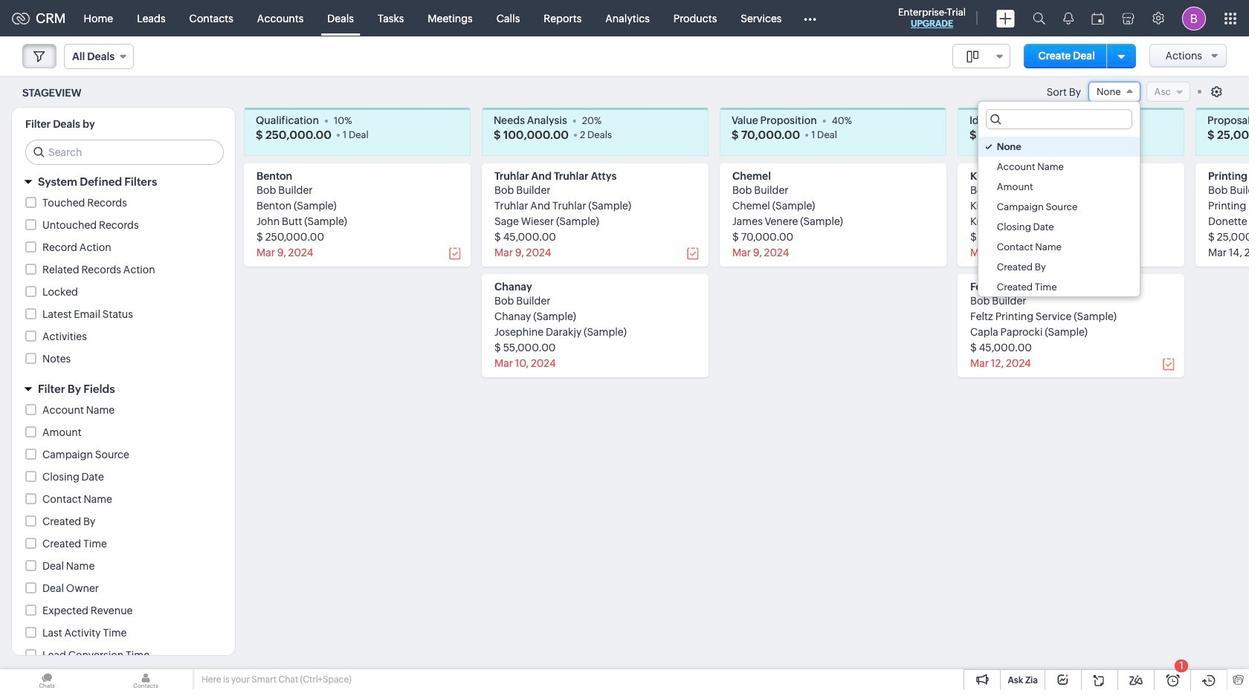 Task type: describe. For each thing, give the bounding box(es) containing it.
5 option from the top
[[978, 217, 1140, 237]]

7 option from the top
[[978, 257, 1140, 277]]

search image
[[1033, 12, 1045, 25]]

1 option from the top
[[978, 137, 1140, 157]]

logo image
[[12, 12, 30, 24]]

2 option from the top
[[978, 157, 1140, 177]]

Search text field
[[26, 141, 223, 164]]

signals element
[[1054, 0, 1083, 36]]

chats image
[[0, 670, 94, 691]]

8 option from the top
[[978, 277, 1140, 297]]

search element
[[1024, 0, 1054, 36]]

profile element
[[1173, 0, 1215, 36]]



Task type: locate. For each thing, give the bounding box(es) containing it.
create menu element
[[987, 0, 1024, 36]]

calendar image
[[1092, 12, 1104, 24]]

contacts image
[[99, 670, 193, 691]]

create menu image
[[996, 9, 1015, 27]]

4 option from the top
[[978, 197, 1140, 217]]

6 option from the top
[[978, 237, 1140, 257]]

3 option from the top
[[978, 177, 1140, 197]]

signals image
[[1063, 12, 1074, 25]]

None text field
[[986, 110, 1131, 129]]

list box
[[978, 133, 1140, 297]]

profile image
[[1182, 6, 1206, 30]]

None field
[[1089, 82, 1140, 102]]

option
[[978, 137, 1140, 157], [978, 157, 1140, 177], [978, 177, 1140, 197], [978, 197, 1140, 217], [978, 217, 1140, 237], [978, 237, 1140, 257], [978, 257, 1140, 277], [978, 277, 1140, 297]]



Task type: vqa. For each thing, say whether or not it's contained in the screenshot.
Create Menu element
yes



